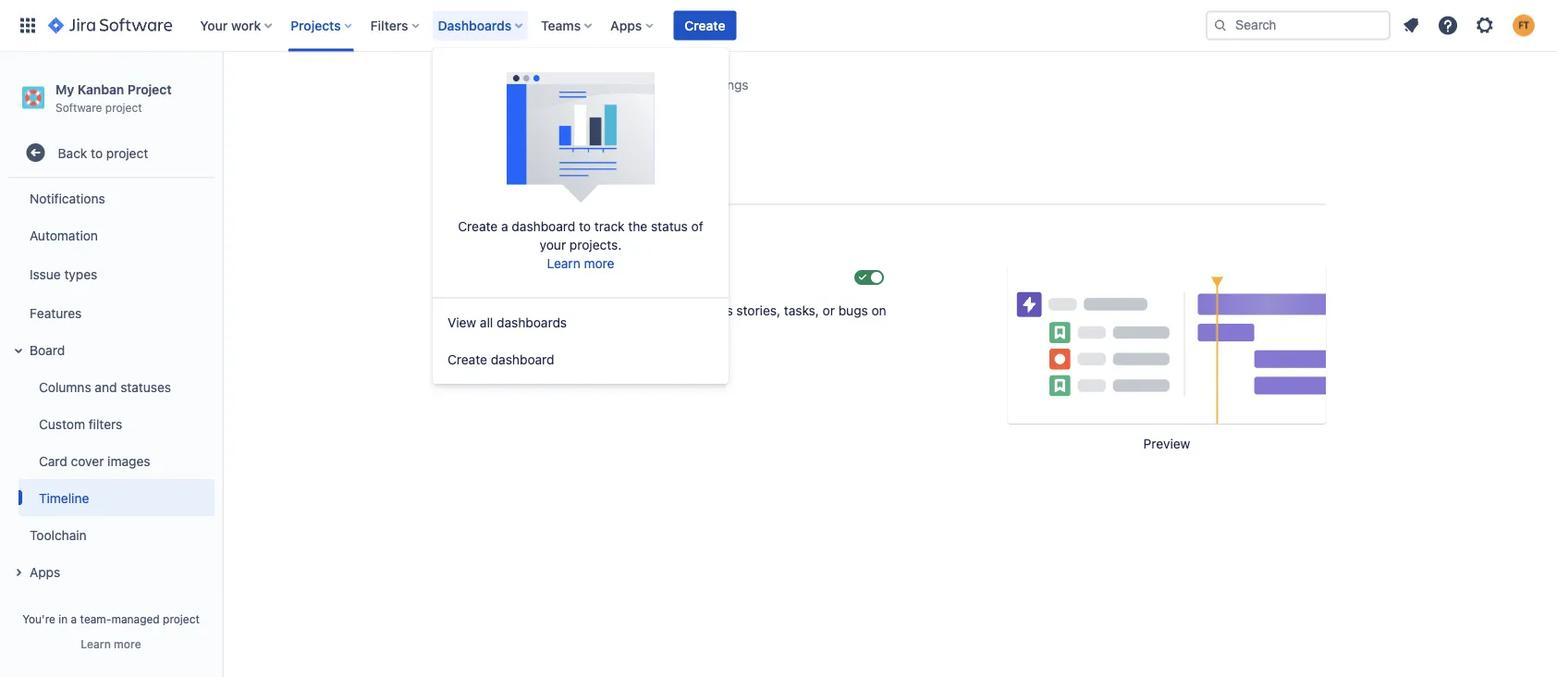 Task type: vqa. For each thing, say whether or not it's contained in the screenshot.
the bottommost a
yes



Task type: describe. For each thing, give the bounding box(es) containing it.
types
[[64, 266, 97, 281]]

dashboards
[[497, 315, 567, 330]]

0 vertical spatial your
[[639, 157, 666, 172]]

filters button
[[365, 11, 427, 40]]

0 horizontal spatial level
[[496, 265, 527, 283]]

notifications
[[30, 190, 105, 206]]

you're in a team-managed project
[[22, 612, 200, 625]]

apps button
[[605, 11, 661, 40]]

as
[[719, 303, 733, 318]]

show
[[453, 303, 486, 318]]

0 vertical spatial timeline
[[453, 105, 535, 131]]

automation
[[30, 227, 98, 243]]

create dashboard
[[448, 352, 555, 367]]

base-
[[590, 303, 624, 318]]

projects.
[[570, 237, 622, 252]]

you're
[[22, 612, 55, 625]]

help image
[[1437, 14, 1460, 37]]

card
[[39, 453, 67, 468]]

learn inside create a dashboard to track the status of your projects. learn more
[[547, 256, 581, 271]]

preview
[[1144, 436, 1191, 451]]

filters
[[89, 416, 122, 431]]

project for my kanban project
[[591, 77, 633, 92]]

apps inside button
[[30, 564, 60, 579]]

expand image for board
[[7, 340, 30, 362]]

Search field
[[1206, 11, 1391, 40]]

timeline preview with child issue planning enabled image
[[1008, 265, 1326, 424]]

timeline inside show timeline bars for base-level work such as stories, tasks, or bugs on your timeline.
[[489, 303, 536, 318]]

my kanban project link
[[521, 74, 633, 96]]

tasks,
[[784, 303, 819, 318]]

your inside show timeline bars for base-level work such as stories, tasks, or bugs on your timeline.
[[453, 321, 480, 337]]

status
[[651, 219, 688, 234]]

columns and statuses link
[[18, 368, 215, 405]]

kanban for my kanban project
[[542, 77, 587, 92]]

create dashboard button
[[433, 341, 729, 378]]

toolchain link
[[7, 516, 215, 553]]

issue types link
[[7, 254, 215, 294]]

issue types
[[30, 266, 97, 281]]

features
[[30, 305, 82, 320]]

your inside create a dashboard to track the status of your projects. learn more
[[540, 237, 566, 252]]

create a dashboard to track the status of your projects. learn more
[[458, 219, 704, 271]]

timeline link
[[18, 479, 215, 516]]

work inside popup button
[[231, 18, 261, 33]]

an image showing that the apps dropdown menu is empty image
[[507, 54, 655, 217]]

card cover images
[[39, 453, 150, 468]]

configure
[[453, 157, 512, 172]]

dashboards button
[[432, 11, 530, 40]]

learn more button
[[81, 636, 141, 651]]

track
[[595, 219, 625, 234]]

columns and statuses
[[39, 379, 171, 394]]

on
[[872, 303, 887, 318]]

notifications image
[[1400, 14, 1423, 37]]

your work button
[[194, 11, 280, 40]]

teams
[[541, 18, 581, 33]]

create button
[[674, 11, 737, 40]]

my kanban project
[[521, 77, 633, 92]]

custom filters
[[39, 416, 122, 431]]

to inside create a dashboard to track the status of your projects. learn more
[[579, 219, 591, 234]]

timeline.
[[483, 321, 534, 337]]

search image
[[1213, 18, 1228, 33]]

custom filters link
[[18, 405, 215, 442]]

show timeline bars for base-level work such as stories, tasks, or bugs on your timeline.
[[453, 303, 887, 337]]

banner containing your work
[[0, 0, 1558, 52]]

my for my kanban project
[[521, 77, 539, 92]]

bars
[[540, 303, 566, 318]]

project settings link
[[655, 74, 749, 96]]

create for create a dashboard to track the status of your projects. learn more
[[458, 219, 498, 234]]

card cover images link
[[18, 442, 215, 479]]

images
[[107, 453, 150, 468]]

child-
[[453, 265, 496, 283]]

level inside show timeline bars for base-level work such as stories, tasks, or bugs on your timeline.
[[624, 303, 652, 318]]

dashboard inside create a dashboard to track the status of your projects. learn more
[[512, 219, 576, 234]]

your profile and settings image
[[1513, 14, 1535, 37]]

team.
[[669, 157, 703, 172]]

1 vertical spatial a
[[71, 612, 77, 625]]

back to project
[[58, 145, 148, 160]]

configure the timeline view for your team.
[[453, 157, 703, 172]]

in
[[59, 612, 68, 625]]

learn more link
[[547, 256, 615, 271]]

2 vertical spatial project
[[163, 612, 200, 625]]

back
[[58, 145, 87, 160]]



Task type: locate. For each thing, give the bounding box(es) containing it.
0 vertical spatial create
[[685, 18, 726, 33]]

1 horizontal spatial to
[[579, 219, 591, 234]]

1 vertical spatial learn
[[81, 637, 111, 650]]

1 vertical spatial create
[[458, 219, 498, 234]]

automation link
[[7, 217, 215, 254]]

dashboard up the issue
[[512, 219, 576, 234]]

teams button
[[536, 11, 600, 40]]

of
[[691, 219, 704, 234]]

create for create
[[685, 18, 726, 33]]

kanban up software
[[77, 81, 124, 97]]

for right "bars"
[[569, 303, 586, 318]]

projects button
[[285, 11, 359, 40]]

create down view
[[448, 352, 487, 367]]

work left such
[[655, 303, 684, 318]]

timeline up the 'timeline.'
[[489, 303, 536, 318]]

2 vertical spatial your
[[453, 321, 480, 337]]

0 horizontal spatial work
[[231, 18, 261, 33]]

your
[[639, 157, 666, 172], [540, 237, 566, 252], [453, 321, 480, 337]]

1 horizontal spatial a
[[501, 219, 508, 234]]

expand image inside apps button
[[7, 562, 30, 584]]

1 vertical spatial work
[[655, 303, 684, 318]]

a
[[501, 219, 508, 234], [71, 612, 77, 625]]

0 horizontal spatial the
[[515, 157, 535, 172]]

apps right teams dropdown button
[[611, 18, 642, 33]]

level
[[496, 265, 527, 283], [624, 303, 652, 318]]

expand image for apps
[[7, 562, 30, 584]]

1 horizontal spatial timeline
[[453, 105, 535, 131]]

0 vertical spatial for
[[619, 157, 636, 172]]

child-level issue scheduling
[[453, 265, 646, 283]]

timeline up toolchain
[[39, 490, 89, 505]]

back to project link
[[7, 134, 215, 171]]

level down scheduling
[[624, 303, 652, 318]]

2 horizontal spatial your
[[639, 157, 666, 172]]

create
[[685, 18, 726, 33], [458, 219, 498, 234], [448, 352, 487, 367]]

settings
[[701, 77, 749, 92]]

level left the issue
[[496, 265, 527, 283]]

0 vertical spatial dashboard
[[512, 219, 576, 234]]

expand image inside board button
[[7, 340, 30, 362]]

0 horizontal spatial timeline
[[489, 303, 536, 318]]

and
[[95, 379, 117, 394]]

the inside create a dashboard to track the status of your projects. learn more
[[628, 219, 648, 234]]

to right back
[[91, 145, 103, 160]]

dashboard down the 'timeline.'
[[491, 352, 555, 367]]

apps inside popup button
[[611, 18, 642, 33]]

project for my kanban project software project
[[127, 81, 172, 97]]

expand image up you're
[[7, 562, 30, 584]]

0 horizontal spatial project
[[127, 81, 172, 97]]

0 vertical spatial more
[[584, 256, 615, 271]]

1 horizontal spatial for
[[619, 157, 636, 172]]

0 horizontal spatial more
[[114, 637, 141, 650]]

0 horizontal spatial your
[[453, 321, 480, 337]]

projects
[[291, 18, 341, 33]]

primary element
[[11, 0, 1206, 51]]

0 vertical spatial expand image
[[7, 340, 30, 362]]

1 vertical spatial your
[[540, 237, 566, 252]]

0 horizontal spatial apps
[[30, 564, 60, 579]]

or
[[823, 303, 835, 318]]

sidebar navigation image
[[202, 74, 242, 111]]

my up software
[[55, 81, 74, 97]]

1 vertical spatial timeline
[[39, 490, 89, 505]]

team-
[[80, 612, 111, 625]]

the
[[515, 157, 535, 172], [628, 219, 648, 234]]

my for my kanban project software project
[[55, 81, 74, 97]]

filters
[[371, 18, 408, 33]]

notifications link
[[7, 180, 215, 217]]

my inside my kanban project software project
[[55, 81, 74, 97]]

kanban for my kanban project software project
[[77, 81, 124, 97]]

custom
[[39, 416, 85, 431]]

1 vertical spatial to
[[579, 219, 591, 234]]

0 horizontal spatial kanban
[[77, 81, 124, 97]]

learn down projects.
[[547, 256, 581, 271]]

1 vertical spatial for
[[569, 303, 586, 318]]

timeline up configure
[[453, 105, 535, 131]]

dashboard inside button
[[491, 352, 555, 367]]

issue
[[30, 266, 61, 281]]

timeline left the view
[[538, 157, 585, 172]]

board
[[30, 342, 65, 357]]

timeline
[[538, 157, 585, 172], [489, 303, 536, 318]]

a inside create a dashboard to track the status of your projects. learn more
[[501, 219, 508, 234]]

my kanban project software project
[[55, 81, 172, 114]]

1 horizontal spatial the
[[628, 219, 648, 234]]

1 horizontal spatial apps
[[611, 18, 642, 33]]

appswitcher icon image
[[17, 14, 39, 37]]

0 vertical spatial apps
[[611, 18, 642, 33]]

features link
[[7, 294, 215, 331]]

learn
[[547, 256, 581, 271], [81, 637, 111, 650]]

learn down team-
[[81, 637, 111, 650]]

group
[[4, 100, 215, 596]]

2 expand image from the top
[[7, 562, 30, 584]]

my down teams dropdown button
[[521, 77, 539, 92]]

1 horizontal spatial learn
[[547, 256, 581, 271]]

create up child-
[[458, 219, 498, 234]]

create inside "button"
[[685, 18, 726, 33]]

1 expand image from the top
[[7, 340, 30, 362]]

for
[[619, 157, 636, 172], [569, 303, 586, 318]]

learn more
[[81, 637, 141, 650]]

1 vertical spatial apps
[[30, 564, 60, 579]]

issue
[[531, 265, 567, 283]]

0 horizontal spatial my
[[55, 81, 74, 97]]

managed
[[111, 612, 160, 625]]

1 vertical spatial project
[[106, 145, 148, 160]]

1 horizontal spatial project
[[591, 77, 633, 92]]

dashboard
[[512, 219, 576, 234], [491, 352, 555, 367]]

group containing notifications
[[4, 100, 215, 596]]

0 vertical spatial learn
[[547, 256, 581, 271]]

create up project settings
[[685, 18, 726, 33]]

board button
[[7, 331, 215, 368]]

1 vertical spatial the
[[628, 219, 648, 234]]

your left team.
[[639, 157, 666, 172]]

project left settings
[[655, 77, 697, 92]]

1 horizontal spatial level
[[624, 303, 652, 318]]

the right configure
[[515, 157, 535, 172]]

apps button
[[7, 553, 215, 590]]

your work
[[200, 18, 261, 33]]

such
[[687, 303, 716, 318]]

your up child-level issue scheduling
[[540, 237, 566, 252]]

all
[[480, 315, 493, 330]]

1 vertical spatial more
[[114, 637, 141, 650]]

expand image down features
[[7, 340, 30, 362]]

0 vertical spatial project
[[105, 101, 142, 114]]

1 horizontal spatial more
[[584, 256, 615, 271]]

0 horizontal spatial a
[[71, 612, 77, 625]]

a right the in
[[71, 612, 77, 625]]

project down primary element
[[591, 77, 633, 92]]

1 vertical spatial expand image
[[7, 562, 30, 584]]

0 horizontal spatial for
[[569, 303, 586, 318]]

project right software
[[105, 101, 142, 114]]

software
[[55, 101, 102, 114]]

0 vertical spatial timeline
[[538, 157, 585, 172]]

kanban inside my kanban project software project
[[77, 81, 124, 97]]

more inside the learn more "button"
[[114, 637, 141, 650]]

1 horizontal spatial your
[[540, 237, 566, 252]]

columns
[[39, 379, 91, 394]]

1 horizontal spatial timeline
[[538, 157, 585, 172]]

work
[[231, 18, 261, 33], [655, 303, 684, 318]]

bugs
[[839, 303, 868, 318]]

work right your
[[231, 18, 261, 33]]

to
[[91, 145, 103, 160], [579, 219, 591, 234]]

project inside my kanban project software project
[[127, 81, 172, 97]]

settings image
[[1474, 14, 1497, 37]]

project settings
[[655, 77, 749, 92]]

a up child-level issue scheduling
[[501, 219, 508, 234]]

create inside create a dashboard to track the status of your projects. learn more
[[458, 219, 498, 234]]

0 vertical spatial the
[[515, 157, 535, 172]]

banner
[[0, 0, 1558, 52]]

more down projects.
[[584, 256, 615, 271]]

more inside create a dashboard to track the status of your projects. learn more
[[584, 256, 615, 271]]

stories,
[[737, 303, 781, 318]]

2 horizontal spatial project
[[655, 77, 697, 92]]

project
[[105, 101, 142, 114], [106, 145, 148, 160], [163, 612, 200, 625]]

project
[[591, 77, 633, 92], [655, 77, 697, 92], [127, 81, 172, 97]]

1 horizontal spatial my
[[521, 77, 539, 92]]

0 horizontal spatial to
[[91, 145, 103, 160]]

work inside show timeline bars for base-level work such as stories, tasks, or bugs on your timeline.
[[655, 303, 684, 318]]

your
[[200, 18, 228, 33]]

view
[[589, 157, 616, 172]]

kanban down teams dropdown button
[[542, 77, 587, 92]]

dashboards
[[438, 18, 512, 33]]

kanban
[[542, 77, 587, 92], [77, 81, 124, 97]]

project right managed
[[163, 612, 200, 625]]

view
[[448, 315, 476, 330]]

timeline inside timeline link
[[39, 490, 89, 505]]

0 horizontal spatial timeline
[[39, 490, 89, 505]]

apps down toolchain
[[30, 564, 60, 579]]

1 vertical spatial dashboard
[[491, 352, 555, 367]]

1 horizontal spatial kanban
[[542, 77, 587, 92]]

project inside my kanban project software project
[[105, 101, 142, 114]]

1 vertical spatial timeline
[[489, 303, 536, 318]]

0 vertical spatial work
[[231, 18, 261, 33]]

for right the view
[[619, 157, 636, 172]]

0 horizontal spatial learn
[[81, 637, 111, 650]]

0 vertical spatial a
[[501, 219, 508, 234]]

expand image
[[7, 340, 30, 362], [7, 562, 30, 584]]

1 vertical spatial level
[[624, 303, 652, 318]]

scheduling
[[571, 265, 646, 283]]

project left sidebar navigation image
[[127, 81, 172, 97]]

2 vertical spatial create
[[448, 352, 487, 367]]

timeline
[[453, 105, 535, 131], [39, 490, 89, 505]]

apps
[[611, 18, 642, 33], [30, 564, 60, 579]]

your down show
[[453, 321, 480, 337]]

view all dashboards
[[448, 315, 567, 330]]

create for create dashboard
[[448, 352, 487, 367]]

to up projects.
[[579, 219, 591, 234]]

toolchain
[[30, 527, 87, 542]]

view all dashboards link
[[433, 304, 729, 341]]

more
[[584, 256, 615, 271], [114, 637, 141, 650]]

learn inside "button"
[[81, 637, 111, 650]]

the right track
[[628, 219, 648, 234]]

0 vertical spatial level
[[496, 265, 527, 283]]

statuses
[[120, 379, 171, 394]]

project up notifications link
[[106, 145, 148, 160]]

for inside show timeline bars for base-level work such as stories, tasks, or bugs on your timeline.
[[569, 303, 586, 318]]

my
[[521, 77, 539, 92], [55, 81, 74, 97]]

create inside button
[[448, 352, 487, 367]]

1 horizontal spatial work
[[655, 303, 684, 318]]

0 vertical spatial to
[[91, 145, 103, 160]]

more down managed
[[114, 637, 141, 650]]

cover
[[71, 453, 104, 468]]

jira software image
[[48, 14, 172, 37], [48, 14, 172, 37]]



